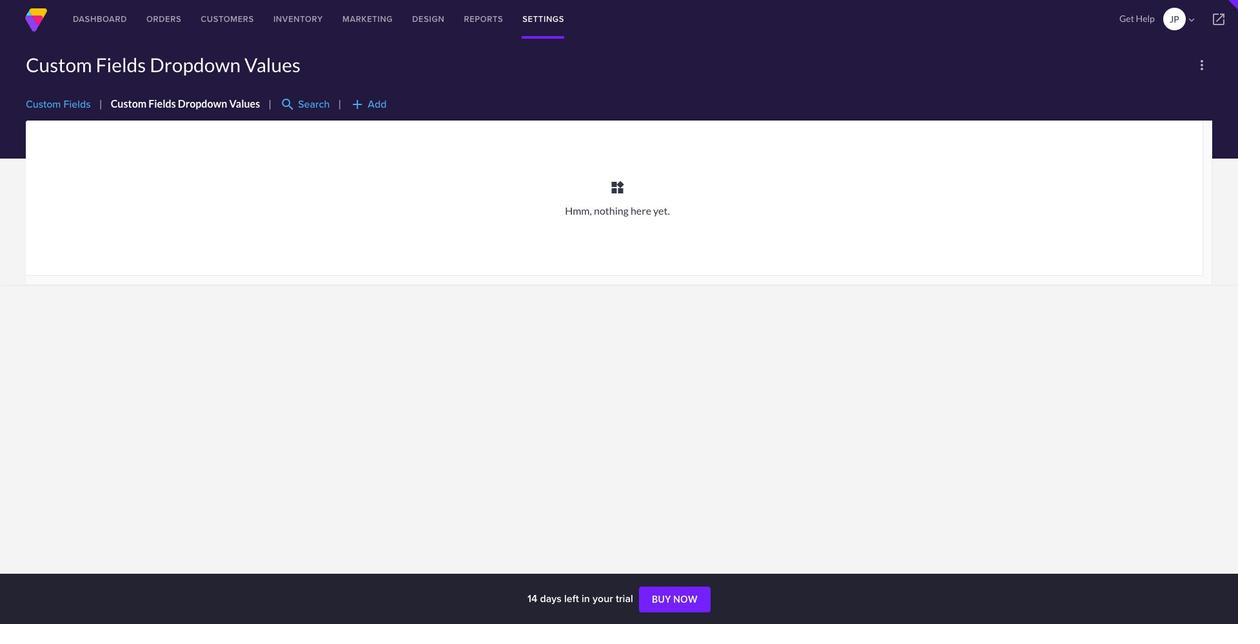 Task type: vqa. For each thing, say whether or not it's contained in the screenshot.
help
yes



Task type: locate. For each thing, give the bounding box(es) containing it.

[[1211, 12, 1227, 27]]

buy now
[[652, 594, 698, 605]]

custom fields dropdown values link
[[111, 98, 260, 110]]

days
[[540, 591, 562, 606]]

now
[[673, 594, 698, 605]]

dashboard
[[73, 13, 127, 25]]

add
[[368, 97, 387, 112]]

custom fields dropdown values
[[26, 53, 301, 76], [111, 98, 260, 110]]

1 | from the left
[[99, 98, 102, 110]]

get help
[[1120, 13, 1155, 24]]

jp
[[1170, 14, 1180, 25]]

dropdown
[[150, 53, 241, 76], [178, 98, 227, 110]]

0 vertical spatial values
[[244, 53, 301, 76]]

|
[[99, 98, 102, 110], [268, 98, 272, 110], [338, 98, 341, 110]]

custom
[[26, 53, 92, 76], [26, 97, 61, 112], [111, 98, 147, 110]]

| left search at the top of the page
[[268, 98, 272, 110]]

fields
[[96, 53, 146, 76], [64, 97, 91, 112], [149, 98, 176, 110]]

| right custom fields
[[99, 98, 102, 110]]

values
[[244, 53, 301, 76], [229, 98, 260, 110]]

0 vertical spatial dropdown
[[150, 53, 241, 76]]

more_vert button
[[1192, 55, 1213, 75]]

widgets
[[610, 180, 625, 195]]

get
[[1120, 13, 1134, 24]]

your
[[593, 591, 613, 606]]

1 vertical spatial dropdown
[[178, 98, 227, 110]]

here
[[631, 204, 651, 217]]

0 horizontal spatial |
[[99, 98, 102, 110]]

hmm,
[[565, 204, 592, 217]]

 link
[[1200, 0, 1238, 39]]

customers
[[201, 13, 254, 25]]

fields for custom fields link
[[64, 97, 91, 112]]

design
[[412, 13, 445, 25]]

0 vertical spatial custom fields dropdown values
[[26, 53, 301, 76]]

0 horizontal spatial fields
[[64, 97, 91, 112]]

values up search at the top of the page
[[244, 53, 301, 76]]

search
[[280, 97, 295, 112]]

more_vert
[[1194, 57, 1210, 73]]

yet.
[[653, 204, 670, 217]]

custom fields link
[[26, 97, 91, 112]]

1 horizontal spatial fields
[[96, 53, 146, 76]]

14 days left in your trial
[[528, 591, 636, 606]]

2 horizontal spatial fields
[[149, 98, 176, 110]]

custom for custom fields dropdown values link
[[111, 98, 147, 110]]

fields for custom fields dropdown values link
[[149, 98, 176, 110]]

1 horizontal spatial |
[[268, 98, 272, 110]]

orders
[[146, 13, 181, 25]]

| left add
[[338, 98, 341, 110]]

custom fields
[[26, 97, 91, 112]]

2 horizontal spatial |
[[338, 98, 341, 110]]

nothing
[[594, 204, 629, 217]]

values left search at the top of the page
[[229, 98, 260, 110]]

search
[[298, 97, 330, 112]]



Task type: describe. For each thing, give the bounding box(es) containing it.
1 vertical spatial custom fields dropdown values
[[111, 98, 260, 110]]

search search
[[280, 97, 330, 112]]

settings
[[523, 13, 564, 25]]

help
[[1136, 13, 1155, 24]]

1 vertical spatial values
[[229, 98, 260, 110]]

marketing
[[342, 13, 393, 25]]

buy
[[652, 594, 671, 605]]

dashboard link
[[63, 0, 137, 39]]

add add
[[350, 97, 387, 112]]

trial
[[616, 591, 633, 606]]

left
[[564, 591, 579, 606]]

inventory
[[273, 13, 323, 25]]

custom for custom fields link
[[26, 97, 61, 112]]

3 | from the left
[[338, 98, 341, 110]]

in
[[582, 591, 590, 606]]

reports
[[464, 13, 503, 25]]

2 | from the left
[[268, 98, 272, 110]]

buy now link
[[639, 587, 711, 613]]

add
[[350, 97, 365, 112]]


[[1186, 14, 1198, 26]]

hmm, nothing here yet.
[[565, 204, 670, 217]]

14
[[528, 591, 537, 606]]



